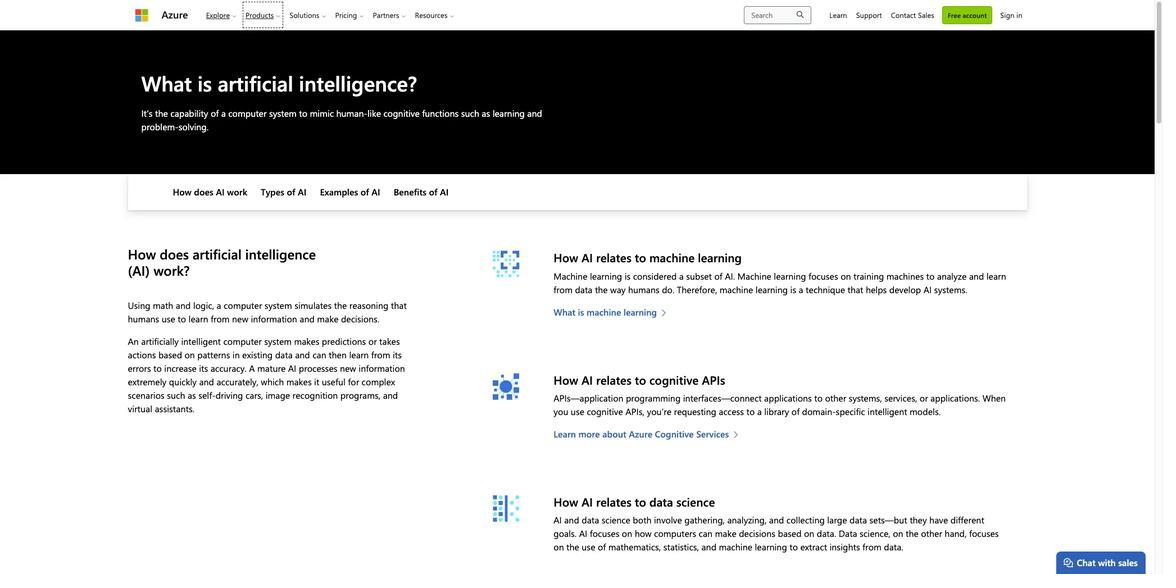 Task type: vqa. For each thing, say whether or not it's contained in the screenshot.
infrastructure
no



Task type: describe. For each thing, give the bounding box(es) containing it.
the down goals.
[[567, 541, 579, 553]]

human-
[[336, 108, 368, 119]]

interfaces—connect
[[683, 392, 762, 404]]

support link
[[852, 0, 887, 30]]

machines
[[887, 270, 924, 282]]

computer for of
[[228, 108, 267, 119]]

on down goals.
[[554, 541, 564, 553]]

chat with sales
[[1077, 557, 1138, 569]]

chat with sales button
[[1056, 552, 1146, 574]]

and inside how ai relates to machine learning machine learning is considered a subset of ai. machine learning focuses on training machines to analyze and learn from data the way humans do. therefore, machine learning is a technique that helps develop ai systems.
[[969, 270, 984, 282]]

system inside an artificially intelligent computer system makes predictions or takes actions based on patterns in existing data and can then learn from its errors to increase its accuracy. a mature ai processes new information extremely quickly and accurately, which makes it useful for complex scenarios such as self-driving cars, image recognition programs, and virtual assistants.
[[264, 336, 292, 347]]

intelligence
[[245, 245, 316, 263]]

artificial for does
[[193, 245, 242, 263]]

solving.
[[179, 121, 209, 133]]

systems.
[[934, 284, 968, 295]]

requesting
[[674, 406, 717, 417]]

benefits of ai link
[[394, 186, 449, 198]]

how for how ai relates to data science ai and data science both involve gathering, analyzing, and collecting large data sets—but they have different goals. ai focuses on how computers can make decisions based on data. data science, on the other hand, focuses on the use of mathematics, statistics, and machine learning to extract insights from data.
[[554, 494, 578, 510]]

on inside an artificially intelligent computer system makes predictions or takes actions based on patterns in existing data and can then learn from its errors to increase its accuracy. a mature ai processes new information extremely quickly and accurately, which makes it useful for complex scenarios such as self-driving cars, image recognition programs, and virtual assistants.
[[185, 349, 195, 361]]

types of ai link
[[261, 186, 307, 198]]

data left both
[[582, 514, 599, 526]]

1 machine from the left
[[554, 270, 588, 282]]

2 horizontal spatial focuses
[[969, 528, 999, 540]]

learn link
[[825, 0, 852, 30]]

have
[[930, 514, 948, 526]]

logic,
[[193, 300, 214, 311]]

what is machine learning
[[554, 306, 657, 318]]

2 vertical spatial cognitive
[[587, 406, 623, 417]]

analyze
[[937, 270, 967, 282]]

make inside how ai relates to data science ai and data science both involve gathering, analyzing, and collecting large data sets—but they have different goals. ai focuses on how computers can make decisions based on data. data science, on the other hand, focuses on the use of mathematics, statistics, and machine learning to extract insights from data.
[[715, 528, 737, 540]]

what is machine learning link
[[554, 306, 672, 319]]

does for ai
[[194, 186, 214, 198]]

existing
[[242, 349, 273, 361]]

it's
[[141, 108, 153, 119]]

other inside how ai relates to data science ai and data science both involve gathering, analyzing, and collecting large data sets—but they have different goals. ai focuses on how computers can make decisions based on data. data science, on the other hand, focuses on the use of mathematics, statistics, and machine learning to extract insights from data.
[[921, 528, 943, 540]]

of right examples
[[361, 186, 369, 198]]

ai inside how ai relates to cognitive apis apis—application programming interfaces—connect applications to other systems, services, or applications. when you use cognitive apis, you're requesting access to a library of domain-specific intelligent models.
[[582, 372, 593, 388]]

to right access
[[747, 406, 755, 417]]

virtual
[[128, 403, 152, 415]]

learn inside using math and logic, a computer system simulates the reasoning that humans use to learn from new information and make decisions.
[[189, 313, 208, 325]]

of inside how ai relates to cognitive apis apis—application programming interfaces—connect applications to other systems, services, or applications. when you use cognitive apis, you're requesting access to a library of domain-specific intelligent models.
[[792, 406, 800, 417]]

learn inside an artificially intelligent computer system makes predictions or takes actions based on patterns in existing data and can then learn from its errors to increase its accuracy. a mature ai processes new information extremely quickly and accurately, which makes it useful for complex scenarios such as self-driving cars, image recognition programs, and virtual assistants.
[[349, 349, 369, 361]]

(ai)
[[128, 261, 150, 279]]

how
[[635, 528, 652, 540]]

Global search field
[[744, 6, 812, 24]]

how ai relates to machine learning machine learning is considered a subset of ai. machine learning focuses on training machines to analyze and learn from data the way humans do. therefore, machine learning is a technique that helps develop ai systems.
[[554, 250, 1006, 295]]

of inside it's the capability of a computer system to mimic human-like cognitive functions such as learning and problem-solving.
[[211, 108, 219, 119]]

in inside an artificially intelligent computer system makes predictions or takes actions based on patterns in existing data and can then learn from its errors to increase its accuracy. a mature ai processes new information extremely quickly and accurately, which makes it useful for complex scenarios such as self-driving cars, image recognition programs, and virtual assistants.
[[233, 349, 240, 361]]

self-
[[199, 389, 216, 401]]

the inside it's the capability of a computer system to mimic human-like cognitive functions such as learning and problem-solving.
[[155, 108, 168, 119]]

like
[[368, 108, 381, 119]]

relates for data
[[596, 494, 632, 510]]

can inside an artificially intelligent computer system makes predictions or takes actions based on patterns in existing data and can then learn from its errors to increase its accuracy. a mature ai processes new information extremely quickly and accurately, which makes it useful for complex scenarios such as self-driving cars, image recognition programs, and virtual assistants.
[[313, 349, 326, 361]]

an
[[128, 336, 139, 347]]

subset
[[686, 270, 712, 282]]

what for what is artificial intelligence?
[[141, 69, 192, 97]]

accurately,
[[217, 376, 259, 388]]

decisions.
[[341, 313, 380, 325]]

using math and logic, a computer system simulates the reasoning that humans use to learn from new information and make decisions.
[[128, 300, 407, 325]]

to up domain-
[[815, 392, 823, 404]]

the down they
[[906, 528, 919, 540]]

sign in
[[1001, 10, 1023, 20]]

a left subset
[[679, 270, 684, 282]]

a left 'technique'
[[799, 284, 804, 295]]

partners button
[[368, 0, 411, 30]]

learn for learn
[[830, 10, 847, 20]]

1 vertical spatial its
[[199, 362, 208, 374]]

mathematics,
[[608, 541, 661, 553]]

products
[[246, 10, 274, 20]]

partners
[[373, 10, 399, 20]]

as inside an artificially intelligent computer system makes predictions or takes actions based on patterns in existing data and can then learn from its errors to increase its accuracy. a mature ai processes new information extremely quickly and accurately, which makes it useful for complex scenarios such as self-driving cars, image recognition programs, and virtual assistants.
[[188, 389, 196, 401]]

1 vertical spatial makes
[[286, 376, 312, 388]]

humans inside how ai relates to machine learning machine learning is considered a subset of ai. machine learning focuses on training machines to analyze and learn from data the way humans do. therefore, machine learning is a technique that helps develop ai systems.
[[628, 284, 660, 295]]

develop
[[890, 284, 921, 295]]

from inside how ai relates to machine learning machine learning is considered a subset of ai. machine learning focuses on training machines to analyze and learn from data the way humans do. therefore, machine learning is a technique that helps develop ai systems.
[[554, 284, 573, 295]]

apis
[[702, 372, 725, 388]]

how ai relates to cognitive apis apis—application programming interfaces—connect applications to other systems, services, or applications. when you use cognitive apis, you're requesting access to a library of domain-specific intelligent models.
[[554, 372, 1006, 417]]

0 vertical spatial data.
[[817, 528, 837, 540]]

sales
[[918, 10, 935, 20]]

1 horizontal spatial its
[[393, 349, 402, 361]]

benefits of ai
[[394, 186, 449, 198]]

a inside how ai relates to cognitive apis apis—application programming interfaces—connect applications to other systems, services, or applications. when you use cognitive apis, you're requesting access to a library of domain-specific intelligent models.
[[757, 406, 762, 417]]

or inside how ai relates to cognitive apis apis—application programming interfaces—connect applications to other systems, services, or applications. when you use cognitive apis, you're requesting access to a library of domain-specific intelligent models.
[[920, 392, 928, 404]]

the inside how ai relates to machine learning machine learning is considered a subset of ai. machine learning focuses on training machines to analyze and learn from data the way humans do. therefore, machine learning is a technique that helps develop ai systems.
[[595, 284, 608, 295]]

involve
[[654, 514, 682, 526]]

to left analyze
[[927, 270, 935, 282]]

2 horizontal spatial cognitive
[[650, 372, 699, 388]]

as inside it's the capability of a computer system to mimic human-like cognitive functions such as learning and problem-solving.
[[482, 108, 490, 119]]

specific
[[836, 406, 865, 417]]

sign in link
[[996, 0, 1027, 30]]

data up data
[[850, 514, 867, 526]]

based inside an artificially intelligent computer system makes predictions or takes actions based on patterns in existing data and can then learn from its errors to increase its accuracy. a mature ai processes new information extremely quickly and accurately, which makes it useful for complex scenarios such as self-driving cars, image recognition programs, and virtual assistants.
[[158, 349, 182, 361]]

new inside using math and logic, a computer system simulates the reasoning that humans use to learn from new information and make decisions.
[[232, 313, 248, 325]]

resources button
[[411, 0, 459, 30]]

humans inside using math and logic, a computer system simulates the reasoning that humans use to learn from new information and make decisions.
[[128, 313, 159, 325]]

solutions
[[290, 10, 319, 20]]

system for simulates
[[265, 300, 292, 311]]

sets—but
[[870, 514, 908, 526]]

services
[[696, 428, 729, 440]]

cognitive
[[655, 428, 694, 440]]

computer inside an artificially intelligent computer system makes predictions or takes actions based on patterns in existing data and can then learn from its errors to increase its accuracy. a mature ai processes new information extremely quickly and accurately, which makes it useful for complex scenarios such as self-driving cars, image recognition programs, and virtual assistants.
[[223, 336, 262, 347]]

takes
[[379, 336, 400, 347]]

data inside how ai relates to machine learning machine learning is considered a subset of ai. machine learning focuses on training machines to analyze and learn from data the way humans do. therefore, machine learning is a technique that helps develop ai systems.
[[575, 284, 593, 295]]

about
[[603, 428, 627, 440]]

1 vertical spatial science
[[602, 514, 631, 526]]

extremely
[[128, 376, 167, 388]]

chat
[[1077, 557, 1096, 569]]

1 vertical spatial azure
[[629, 428, 653, 440]]

services,
[[885, 392, 917, 404]]

training
[[854, 270, 884, 282]]

0 horizontal spatial focuses
[[590, 528, 620, 540]]

models.
[[910, 406, 941, 417]]

artificial for is
[[218, 69, 293, 97]]

a inside using math and logic, a computer system simulates the reasoning that humans use to learn from new information and make decisions.
[[217, 300, 221, 311]]

math
[[153, 300, 173, 311]]

sales
[[1119, 557, 1138, 569]]

focuses inside how ai relates to machine learning machine learning is considered a subset of ai. machine learning focuses on training machines to analyze and learn from data the way humans do. therefore, machine learning is a technique that helps develop ai systems.
[[809, 270, 838, 282]]

programs,
[[340, 389, 381, 401]]

hand,
[[945, 528, 967, 540]]

such inside an artificially intelligent computer system makes predictions or takes actions based on patterns in existing data and can then learn from its errors to increase its accuracy. a mature ai processes new information extremely quickly and accurately, which makes it useful for complex scenarios such as self-driving cars, image recognition programs, and virtual assistants.
[[167, 389, 185, 401]]

free
[[948, 10, 961, 19]]

therefore,
[[677, 284, 717, 295]]

work?
[[154, 261, 190, 279]]

the inside using math and logic, a computer system simulates the reasoning that humans use to learn from new information and make decisions.
[[334, 300, 347, 311]]

it's the capability of a computer system to mimic human-like cognitive functions such as learning and problem-solving.
[[141, 108, 542, 133]]

free account
[[948, 10, 987, 19]]

learn inside how ai relates to machine learning machine learning is considered a subset of ai. machine learning focuses on training machines to analyze and learn from data the way humans do. therefore, machine learning is a technique that helps develop ai systems.
[[987, 270, 1006, 282]]

large
[[827, 514, 847, 526]]

examples of ai link
[[320, 186, 380, 198]]

apis,
[[626, 406, 645, 417]]

apis—application
[[554, 392, 624, 404]]

what for what is machine learning
[[554, 306, 576, 318]]

errors
[[128, 362, 151, 374]]

0 vertical spatial makes
[[294, 336, 319, 347]]

an artificially intelligent computer system makes predictions or takes actions based on patterns in existing data and can then learn from its errors to increase its accuracy. a mature ai processes new information extremely quickly and accurately, which makes it useful for complex scenarios such as self-driving cars, image recognition programs, and virtual assistants.
[[128, 336, 405, 415]]

reasoning
[[349, 300, 389, 311]]

to inside using math and logic, a computer system simulates the reasoning that humans use to learn from new information and make decisions.
[[178, 313, 186, 325]]

learning inside it's the capability of a computer system to mimic human-like cognitive functions such as learning and problem-solving.
[[493, 108, 525, 119]]

intelligence?
[[299, 69, 417, 97]]

use inside using math and logic, a computer system simulates the reasoning that humans use to learn from new information and make decisions.
[[162, 313, 175, 325]]

learning inside how ai relates to data science ai and data science both involve gathering, analyzing, and collecting large data sets—but they have different goals. ai focuses on how computers can make decisions based on data. data science, on the other hand, focuses on the use of mathematics, statistics, and machine learning to extract insights from data.
[[755, 541, 787, 553]]

scenarios
[[128, 389, 165, 401]]

decisions
[[739, 528, 776, 540]]

functions
[[422, 108, 459, 119]]

how ai relates to data science ai and data science both involve gathering, analyzing, and collecting large data sets—but they have different goals. ai focuses on how computers can make decisions based on data. data science, on the other hand, focuses on the use of mathematics, statistics, and machine learning to extract insights from data.
[[554, 494, 999, 553]]



Task type: locate. For each thing, give the bounding box(es) containing it.
0 horizontal spatial what
[[141, 69, 192, 97]]

statistics,
[[664, 541, 699, 553]]

0 horizontal spatial its
[[199, 362, 208, 374]]

1 vertical spatial based
[[778, 528, 802, 540]]

3 relates from the top
[[596, 494, 632, 510]]

computers
[[654, 528, 696, 540]]

0 horizontal spatial data.
[[817, 528, 837, 540]]

focuses up 'technique'
[[809, 270, 838, 282]]

learn for learn more about azure cognitive services
[[554, 428, 576, 440]]

relates up apis—application
[[596, 372, 632, 388]]

benefits
[[394, 186, 427, 198]]

in right sign
[[1017, 10, 1023, 20]]

0 horizontal spatial can
[[313, 349, 326, 361]]

from down the takes
[[371, 349, 390, 361]]

0 vertical spatial learn
[[987, 270, 1006, 282]]

solutions button
[[285, 0, 331, 30]]

2 horizontal spatial learn
[[987, 270, 1006, 282]]

how for how ai relates to machine learning machine learning is considered a subset of ai. machine learning focuses on training machines to analyze and learn from data the way humans do. therefore, machine learning is a technique that helps develop ai systems.
[[554, 250, 578, 265]]

different
[[951, 514, 985, 526]]

from up what is machine learning
[[554, 284, 573, 295]]

science
[[676, 494, 715, 510], [602, 514, 631, 526]]

new up "existing"
[[232, 313, 248, 325]]

information inside using math and logic, a computer system simulates the reasoning that humans use to learn from new information and make decisions.
[[251, 313, 297, 325]]

0 horizontal spatial based
[[158, 349, 182, 361]]

domain-
[[802, 406, 836, 417]]

to up artificially
[[178, 313, 186, 325]]

how
[[173, 186, 192, 198], [128, 245, 156, 263], [554, 250, 578, 265], [554, 372, 578, 388], [554, 494, 578, 510]]

relates inside how ai relates to machine learning machine learning is considered a subset of ai. machine learning focuses on training machines to analyze and learn from data the way humans do. therefore, machine learning is a technique that helps develop ai systems.
[[596, 250, 632, 265]]

extract
[[801, 541, 827, 553]]

does for artificial
[[160, 245, 189, 263]]

more
[[579, 428, 600, 440]]

2 machine from the left
[[738, 270, 772, 282]]

how inside "how does artificial intelligence (ai) work?"
[[128, 245, 156, 263]]

1 horizontal spatial machine
[[738, 270, 772, 282]]

1 horizontal spatial in
[[1017, 10, 1023, 20]]

1 horizontal spatial based
[[778, 528, 802, 540]]

0 horizontal spatial such
[[167, 389, 185, 401]]

0 horizontal spatial intelligent
[[181, 336, 221, 347]]

how inside how ai relates to machine learning machine learning is considered a subset of ai. machine learning focuses on training machines to analyze and learn from data the way humans do. therefore, machine learning is a technique that helps develop ai systems.
[[554, 250, 578, 265]]

machine down way
[[587, 306, 621, 318]]

0 horizontal spatial cognitive
[[384, 108, 420, 119]]

of right capability on the top of page
[[211, 108, 219, 119]]

from down logic,
[[211, 313, 230, 325]]

for
[[348, 376, 359, 388]]

1 horizontal spatial science
[[676, 494, 715, 510]]

0 horizontal spatial learn
[[554, 428, 576, 440]]

system
[[269, 108, 297, 119], [265, 300, 292, 311], [264, 336, 292, 347]]

science left both
[[602, 514, 631, 526]]

that inside using math and logic, a computer system simulates the reasoning that humans use to learn from new information and make decisions.
[[391, 300, 407, 311]]

azure down apis,
[[629, 428, 653, 440]]

primary element
[[128, 0, 466, 30]]

data. down large
[[817, 528, 837, 540]]

azure inside primary element
[[162, 8, 188, 21]]

examples of ai
[[320, 186, 380, 198]]

other up specific
[[825, 392, 847, 404]]

increase
[[164, 362, 197, 374]]

to left mimic
[[299, 108, 307, 119]]

relates inside how ai relates to cognitive apis apis—application programming interfaces—connect applications to other systems, services, or applications. when you use cognitive apis, you're requesting access to a library of domain-specific intelligent models.
[[596, 372, 632, 388]]

0 vertical spatial relates
[[596, 250, 632, 265]]

on inside how ai relates to machine learning machine learning is considered a subset of ai. machine learning focuses on training machines to analyze and learn from data the way humans do. therefore, machine learning is a technique that helps develop ai systems.
[[841, 270, 851, 282]]

machine
[[554, 270, 588, 282], [738, 270, 772, 282]]

0 vertical spatial other
[[825, 392, 847, 404]]

way
[[610, 284, 626, 295]]

1 vertical spatial system
[[265, 300, 292, 311]]

make down 'gathering,'
[[715, 528, 737, 540]]

it
[[314, 376, 319, 388]]

examples
[[320, 186, 358, 198]]

system inside using math and logic, a computer system simulates the reasoning that humans use to learn from new information and make decisions.
[[265, 300, 292, 311]]

Search azure.com text field
[[744, 6, 812, 24]]

new inside an artificially intelligent computer system makes predictions or takes actions based on patterns in existing data and can then learn from its errors to increase its accuracy. a mature ai processes new information extremely quickly and accurately, which makes it useful for complex scenarios such as self-driving cars, image recognition programs, and virtual assistants.
[[340, 362, 356, 374]]

use inside how ai relates to cognitive apis apis—application programming interfaces—connect applications to other systems, services, or applications. when you use cognitive apis, you're requesting access to a library of domain-specific intelligent models.
[[571, 406, 585, 417]]

0 vertical spatial humans
[[628, 284, 660, 295]]

makes up processes
[[294, 336, 319, 347]]

how does ai work
[[173, 186, 247, 198]]

such inside it's the capability of a computer system to mimic human-like cognitive functions such as learning and problem-solving.
[[461, 108, 479, 119]]

0 vertical spatial its
[[393, 349, 402, 361]]

0 vertical spatial does
[[194, 186, 214, 198]]

of inside how ai relates to data science ai and data science both involve gathering, analyzing, and collecting large data sets—but they have different goals. ai focuses on how computers can make decisions based on data. data science, on the other hand, focuses on the use of mathematics, statistics, and machine learning to extract insights from data.
[[598, 541, 606, 553]]

0 vertical spatial information
[[251, 313, 297, 325]]

use left mathematics,
[[582, 541, 595, 553]]

other inside how ai relates to cognitive apis apis—application programming interfaces—connect applications to other systems, services, or applications. when you use cognitive apis, you're requesting access to a library of domain-specific intelligent models.
[[825, 392, 847, 404]]

1 vertical spatial humans
[[128, 313, 159, 325]]

relates for machine
[[596, 250, 632, 265]]

mature
[[257, 362, 286, 374]]

learning inside "link"
[[624, 306, 657, 318]]

azure link
[[162, 7, 188, 22]]

how inside how ai relates to cognitive apis apis—application programming interfaces—connect applications to other systems, services, or applications. when you use cognitive apis, you're requesting access to a library of domain-specific intelligent models.
[[554, 372, 578, 388]]

on
[[841, 270, 851, 282], [185, 349, 195, 361], [622, 528, 632, 540], [804, 528, 815, 540], [893, 528, 904, 540], [554, 541, 564, 553]]

intelligent up patterns on the left bottom
[[181, 336, 221, 347]]

systems,
[[849, 392, 882, 404]]

as
[[482, 108, 490, 119], [188, 389, 196, 401]]

system up "existing"
[[264, 336, 292, 347]]

1 vertical spatial make
[[715, 528, 737, 540]]

quickly
[[169, 376, 197, 388]]

artificial inside "how does artificial intelligence (ai) work?"
[[193, 245, 242, 263]]

intelligent inside an artificially intelligent computer system makes predictions or takes actions based on patterns in existing data and can then learn from its errors to increase its accuracy. a mature ai processes new information extremely quickly and accurately, which makes it useful for complex scenarios such as self-driving cars, image recognition programs, and virtual assistants.
[[181, 336, 221, 347]]

to up considered
[[635, 250, 646, 265]]

humans down considered
[[628, 284, 660, 295]]

new up for
[[340, 362, 356, 374]]

1 horizontal spatial focuses
[[809, 270, 838, 282]]

computer for logic,
[[224, 300, 262, 311]]

0 vertical spatial such
[[461, 108, 479, 119]]

how does ai work link
[[173, 186, 247, 198]]

to left extract
[[790, 541, 798, 553]]

learn down the you
[[554, 428, 576, 440]]

0 horizontal spatial science
[[602, 514, 631, 526]]

can inside how ai relates to data science ai and data science both involve gathering, analyzing, and collecting large data sets—but they have different goals. ai focuses on how computers can make decisions based on data. data science, on the other hand, focuses on the use of mathematics, statistics, and machine learning to extract insights from data.
[[699, 528, 713, 540]]

0 vertical spatial in
[[1017, 10, 1023, 20]]

0 vertical spatial make
[[317, 313, 339, 325]]

0 horizontal spatial as
[[188, 389, 196, 401]]

machine down the decisions
[[719, 541, 753, 553]]

of left ai.
[[715, 270, 723, 282]]

explore
[[206, 10, 230, 20]]

ai inside an artificially intelligent computer system makes predictions or takes actions based on patterns in existing data and can then learn from its errors to increase its accuracy. a mature ai processes new information extremely quickly and accurately, which makes it useful for complex scenarios such as self-driving cars, image recognition programs, and virtual assistants.
[[288, 362, 296, 374]]

to inside it's the capability of a computer system to mimic human-like cognitive functions such as learning and problem-solving.
[[299, 108, 307, 119]]

is inside "link"
[[578, 306, 584, 318]]

collecting
[[787, 514, 825, 526]]

relates for cognitive
[[596, 372, 632, 388]]

its down patterns on the left bottom
[[199, 362, 208, 374]]

what
[[141, 69, 192, 97], [554, 306, 576, 318]]

0 vertical spatial cognitive
[[384, 108, 420, 119]]

explore button
[[202, 0, 241, 30]]

1 vertical spatial intelligent
[[868, 406, 908, 417]]

a right logic,
[[217, 300, 221, 311]]

0 horizontal spatial azure
[[162, 8, 188, 21]]

library
[[764, 406, 789, 417]]

0 horizontal spatial does
[[160, 245, 189, 263]]

1 vertical spatial can
[[699, 528, 713, 540]]

does inside "how does artificial intelligence (ai) work?"
[[160, 245, 189, 263]]

of right benefits
[[429, 186, 438, 198]]

1 vertical spatial in
[[233, 349, 240, 361]]

ai.
[[725, 270, 735, 282]]

1 vertical spatial information
[[359, 362, 405, 374]]

2 vertical spatial relates
[[596, 494, 632, 510]]

based up increase
[[158, 349, 182, 361]]

artificially
[[141, 336, 179, 347]]

0 vertical spatial computer
[[228, 108, 267, 119]]

information
[[251, 313, 297, 325], [359, 362, 405, 374]]

0 horizontal spatial machine
[[554, 270, 588, 282]]

cognitive inside it's the capability of a computer system to mimic human-like cognitive functions such as learning and problem-solving.
[[384, 108, 420, 119]]

can down 'gathering,'
[[699, 528, 713, 540]]

0 vertical spatial intelligent
[[181, 336, 221, 347]]

that
[[848, 284, 864, 295], [391, 300, 407, 311]]

such up assistants.
[[167, 389, 185, 401]]

contact sales link
[[887, 0, 939, 30]]

1 horizontal spatial such
[[461, 108, 479, 119]]

such right functions
[[461, 108, 479, 119]]

in
[[1017, 10, 1023, 20], [233, 349, 240, 361]]

1 horizontal spatial or
[[920, 392, 928, 404]]

gathering,
[[685, 514, 725, 526]]

as left "self-"
[[188, 389, 196, 401]]

the left way
[[595, 284, 608, 295]]

considered
[[633, 270, 677, 282]]

work
[[227, 186, 247, 198]]

to inside an artificially intelligent computer system makes predictions or takes actions based on patterns in existing data and can then learn from its errors to increase its accuracy. a mature ai processes new information extremely quickly and accurately, which makes it useful for complex scenarios such as self-driving cars, image recognition programs, and virtual assistants.
[[153, 362, 162, 374]]

system down what is artificial intelligence?
[[269, 108, 297, 119]]

learning
[[493, 108, 525, 119], [698, 250, 742, 265], [590, 270, 622, 282], [774, 270, 806, 282], [756, 284, 788, 295], [624, 306, 657, 318], [755, 541, 787, 553]]

1 vertical spatial or
[[920, 392, 928, 404]]

machine down ai.
[[720, 284, 753, 295]]

1 horizontal spatial information
[[359, 362, 405, 374]]

science up 'gathering,'
[[676, 494, 715, 510]]

humans
[[628, 284, 660, 295], [128, 313, 159, 325]]

a right capability on the top of page
[[221, 108, 226, 119]]

from down the science,
[[863, 541, 882, 553]]

0 horizontal spatial other
[[825, 392, 847, 404]]

that down training
[[848, 284, 864, 295]]

from inside how ai relates to data science ai and data science both involve gathering, analyzing, and collecting large data sets—but they have different goals. ai focuses on how computers can make decisions based on data. data science, on the other hand, focuses on the use of mathematics, statistics, and machine learning to extract insights from data.
[[863, 541, 882, 553]]

recognition
[[293, 389, 338, 401]]

support
[[856, 10, 882, 20]]

use inside how ai relates to data science ai and data science both involve gathering, analyzing, and collecting large data sets—but they have different goals. ai focuses on how computers can make decisions based on data. data science, on the other hand, focuses on the use of mathematics, statistics, and machine learning to extract insights from data.
[[582, 541, 595, 553]]

in up accuracy.
[[233, 349, 240, 361]]

cognitive down apis—application
[[587, 406, 623, 417]]

useful
[[322, 376, 346, 388]]

1 horizontal spatial as
[[482, 108, 490, 119]]

1 vertical spatial cognitive
[[650, 372, 699, 388]]

0 vertical spatial system
[[269, 108, 297, 119]]

2 relates from the top
[[596, 372, 632, 388]]

1 vertical spatial does
[[160, 245, 189, 263]]

0 horizontal spatial learn
[[189, 313, 208, 325]]

0 horizontal spatial information
[[251, 313, 297, 325]]

1 vertical spatial what
[[554, 306, 576, 318]]

what inside "link"
[[554, 306, 576, 318]]

goals.
[[554, 528, 577, 540]]

focuses down different
[[969, 528, 999, 540]]

information up "existing"
[[251, 313, 297, 325]]

use
[[162, 313, 175, 325], [571, 406, 585, 417], [582, 541, 595, 553]]

using
[[128, 300, 150, 311]]

1 vertical spatial new
[[340, 362, 356, 374]]

cognitive right "like"
[[384, 108, 420, 119]]

1 horizontal spatial learn
[[830, 10, 847, 20]]

of inside how ai relates to machine learning machine learning is considered a subset of ai. machine learning focuses on training machines to analyze and learn from data the way humans do. therefore, machine learning is a technique that helps develop ai systems.
[[715, 270, 723, 282]]

that right 'reasoning'
[[391, 300, 407, 311]]

machine inside how ai relates to data science ai and data science both involve gathering, analyzing, and collecting large data sets—but they have different goals. ai focuses on how computers can make decisions based on data. data science, on the other hand, focuses on the use of mathematics, statistics, and machine learning to extract insights from data.
[[719, 541, 753, 553]]

or left the takes
[[369, 336, 377, 347]]

focuses up mathematics,
[[590, 528, 620, 540]]

types of ai
[[261, 186, 307, 198]]

0 vertical spatial that
[[848, 284, 864, 295]]

computer inside using math and logic, a computer system simulates the reasoning that humans use to learn from new information and make decisions.
[[224, 300, 262, 311]]

1 vertical spatial that
[[391, 300, 407, 311]]

1 relates from the top
[[596, 250, 632, 265]]

based inside how ai relates to data science ai and data science both involve gathering, analyzing, and collecting large data sets—but they have different goals. ai focuses on how computers can make decisions based on data. data science, on the other hand, focuses on the use of mathematics, statistics, and machine learning to extract insights from data.
[[778, 528, 802, 540]]

based down collecting
[[778, 528, 802, 540]]

1 vertical spatial use
[[571, 406, 585, 417]]

1 horizontal spatial learn
[[349, 349, 369, 361]]

to up extremely
[[153, 362, 162, 374]]

a inside it's the capability of a computer system to mimic human-like cognitive functions such as learning and problem-solving.
[[221, 108, 226, 119]]

0 horizontal spatial make
[[317, 313, 339, 325]]

0 vertical spatial science
[[676, 494, 715, 510]]

the up decisions.
[[334, 300, 347, 311]]

azure left explore
[[162, 8, 188, 21]]

how inside how ai relates to data science ai and data science both involve gathering, analyzing, and collecting large data sets—but they have different goals. ai focuses on how computers can make decisions based on data. data science, on the other hand, focuses on the use of mathematics, statistics, and machine learning to extract insights from data.
[[554, 494, 578, 510]]

data
[[575, 284, 593, 295], [275, 349, 293, 361], [650, 494, 673, 510], [582, 514, 599, 526], [850, 514, 867, 526]]

0 horizontal spatial in
[[233, 349, 240, 361]]

0 vertical spatial or
[[369, 336, 377, 347]]

make inside using math and logic, a computer system simulates the reasoning that humans use to learn from new information and make decisions.
[[317, 313, 339, 325]]

data inside an artificially intelligent computer system makes predictions or takes actions based on patterns in existing data and can then learn from its errors to increase its accuracy. a mature ai processes new information extremely quickly and accurately, which makes it useful for complex scenarios such as self-driving cars, image recognition programs, and virtual assistants.
[[275, 349, 293, 361]]

to
[[299, 108, 307, 119], [635, 250, 646, 265], [927, 270, 935, 282], [178, 313, 186, 325], [153, 362, 162, 374], [635, 372, 646, 388], [815, 392, 823, 404], [747, 406, 755, 417], [635, 494, 646, 510], [790, 541, 798, 553]]

0 vertical spatial can
[[313, 349, 326, 361]]

2 vertical spatial learn
[[349, 349, 369, 361]]

machine right ai.
[[738, 270, 772, 282]]

or up the models.
[[920, 392, 928, 404]]

with
[[1098, 557, 1116, 569]]

use right the you
[[571, 406, 585, 417]]

analyzing,
[[727, 514, 767, 526]]

does right (ai) in the top left of the page
[[160, 245, 189, 263]]

1 horizontal spatial data.
[[884, 541, 904, 553]]

on left training
[[841, 270, 851, 282]]

learn down logic,
[[189, 313, 208, 325]]

1 vertical spatial as
[[188, 389, 196, 401]]

capability
[[170, 108, 208, 119]]

to up both
[[635, 494, 646, 510]]

0 vertical spatial artificial
[[218, 69, 293, 97]]

simulates
[[295, 300, 332, 311]]

on up increase
[[185, 349, 195, 361]]

that inside how ai relates to machine learning machine learning is considered a subset of ai. machine learning focuses on training machines to analyze and learn from data the way humans do. therefore, machine learning is a technique that helps develop ai systems.
[[848, 284, 864, 295]]

sign
[[1001, 10, 1015, 20]]

on down sets—but
[[893, 528, 904, 540]]

1 horizontal spatial can
[[699, 528, 713, 540]]

technique
[[806, 284, 845, 295]]

both
[[633, 514, 652, 526]]

relates up mathematics,
[[596, 494, 632, 510]]

from inside using math and logic, a computer system simulates the reasoning that humans use to learn from new information and make decisions.
[[211, 313, 230, 325]]

1 horizontal spatial new
[[340, 362, 356, 374]]

can up processes
[[313, 349, 326, 361]]

of left mathematics,
[[598, 541, 606, 553]]

from inside an artificially intelligent computer system makes predictions or takes actions based on patterns in existing data and can then learn from its errors to increase its accuracy. a mature ai processes new information extremely quickly and accurately, which makes it useful for complex scenarios such as self-driving cars, image recognition programs, and virtual assistants.
[[371, 349, 390, 361]]

image
[[266, 389, 290, 401]]

on up mathematics,
[[622, 528, 632, 540]]

from
[[554, 284, 573, 295], [211, 313, 230, 325], [371, 349, 390, 361], [863, 541, 882, 553]]

mimic
[[310, 108, 334, 119]]

0 vertical spatial what
[[141, 69, 192, 97]]

cognitive
[[384, 108, 420, 119], [650, 372, 699, 388], [587, 406, 623, 417]]

relates inside how ai relates to data science ai and data science both involve gathering, analyzing, and collecting large data sets—but they have different goals. ai focuses on how computers can make decisions based on data. data science, on the other hand, focuses on the use of mathematics, statistics, and machine learning to extract insights from data.
[[596, 494, 632, 510]]

learn left the support
[[830, 10, 847, 20]]

2 vertical spatial use
[[582, 541, 595, 553]]

on down collecting
[[804, 528, 815, 540]]

information up complex
[[359, 362, 405, 374]]

insights
[[830, 541, 860, 553]]

how does artificial intelligence (ai) work?
[[128, 245, 316, 279]]

1 horizontal spatial intelligent
[[868, 406, 908, 417]]

and
[[527, 108, 542, 119], [969, 270, 984, 282], [176, 300, 191, 311], [300, 313, 315, 325], [295, 349, 310, 361], [199, 376, 214, 388], [383, 389, 398, 401], [564, 514, 579, 526], [769, 514, 784, 526], [702, 541, 717, 553]]

information inside an artificially intelligent computer system makes predictions or takes actions based on patterns in existing data and can then learn from its errors to increase its accuracy. a mature ai processes new information extremely quickly and accurately, which makes it useful for complex scenarios such as self-driving cars, image recognition programs, and virtual assistants.
[[359, 362, 405, 374]]

helps
[[866, 284, 887, 295]]

system for to
[[269, 108, 297, 119]]

computer right logic,
[[224, 300, 262, 311]]

learn more about azure cognitive services link
[[554, 428, 744, 441]]

1 horizontal spatial that
[[848, 284, 864, 295]]

learn down the predictions in the left bottom of the page
[[349, 349, 369, 361]]

1 horizontal spatial make
[[715, 528, 737, 540]]

and inside it's the capability of a computer system to mimic human-like cognitive functions such as learning and problem-solving.
[[527, 108, 542, 119]]

1 vertical spatial artificial
[[193, 245, 242, 263]]

or inside an artificially intelligent computer system makes predictions or takes actions based on patterns in existing data and can then learn from its errors to increase its accuracy. a mature ai processes new information extremely quickly and accurately, which makes it useful for complex scenarios such as self-driving cars, image recognition programs, and virtual assistants.
[[369, 336, 377, 347]]

data
[[839, 528, 857, 540]]

how for how ai relates to cognitive apis apis—application programming interfaces—connect applications to other systems, services, or applications. when you use cognitive apis, you're requesting access to a library of domain-specific intelligent models.
[[554, 372, 578, 388]]

system inside it's the capability of a computer system to mimic human-like cognitive functions such as learning and problem-solving.
[[269, 108, 297, 119]]

0 vertical spatial based
[[158, 349, 182, 361]]

applications.
[[931, 392, 980, 404]]

machine up what is machine learning
[[554, 270, 588, 282]]

relates up way
[[596, 250, 632, 265]]

intelligent down services,
[[868, 406, 908, 417]]

machine up considered
[[650, 250, 695, 265]]

data up the mature
[[275, 349, 293, 361]]

1 vertical spatial learn
[[554, 428, 576, 440]]

actions
[[128, 349, 156, 361]]

1 horizontal spatial other
[[921, 528, 943, 540]]

0 horizontal spatial humans
[[128, 313, 159, 325]]

machine inside "link"
[[587, 306, 621, 318]]

how for how does ai work
[[173, 186, 192, 198]]

data. down the science,
[[884, 541, 904, 553]]

use down math
[[162, 313, 175, 325]]

as right functions
[[482, 108, 490, 119]]

data up involve
[[650, 494, 673, 510]]

1 vertical spatial data.
[[884, 541, 904, 553]]

computer down what is artificial intelligence?
[[228, 108, 267, 119]]

1 vertical spatial computer
[[224, 300, 262, 311]]

0 vertical spatial as
[[482, 108, 490, 119]]

of right the types at the left top
[[287, 186, 295, 198]]

system left 'simulates' on the bottom of page
[[265, 300, 292, 311]]

learn right analyze
[[987, 270, 1006, 282]]

relates
[[596, 250, 632, 265], [596, 372, 632, 388], [596, 494, 632, 510]]

1 horizontal spatial azure
[[629, 428, 653, 440]]

learn more about azure cognitive services
[[554, 428, 729, 440]]

intelligent inside how ai relates to cognitive apis apis—application programming interfaces—connect applications to other systems, services, or applications. when you use cognitive apis, you're requesting access to a library of domain-specific intelligent models.
[[868, 406, 908, 417]]

1 horizontal spatial humans
[[628, 284, 660, 295]]

computer inside it's the capability of a computer system to mimic human-like cognitive functions such as learning and problem-solving.
[[228, 108, 267, 119]]

0 vertical spatial use
[[162, 313, 175, 325]]

you're
[[647, 406, 672, 417]]

other down have
[[921, 528, 943, 540]]

1 horizontal spatial does
[[194, 186, 214, 198]]

intelligent
[[181, 336, 221, 347], [868, 406, 908, 417]]

the up problem-
[[155, 108, 168, 119]]

does left work
[[194, 186, 214, 198]]

0 horizontal spatial new
[[232, 313, 248, 325]]

how for how does artificial intelligence (ai) work?
[[128, 245, 156, 263]]

to up 'programming'
[[635, 372, 646, 388]]

other
[[825, 392, 847, 404], [921, 528, 943, 540]]

1 vertical spatial such
[[167, 389, 185, 401]]

1 vertical spatial relates
[[596, 372, 632, 388]]

its
[[393, 349, 402, 361], [199, 362, 208, 374]]

1 horizontal spatial what
[[554, 306, 576, 318]]



